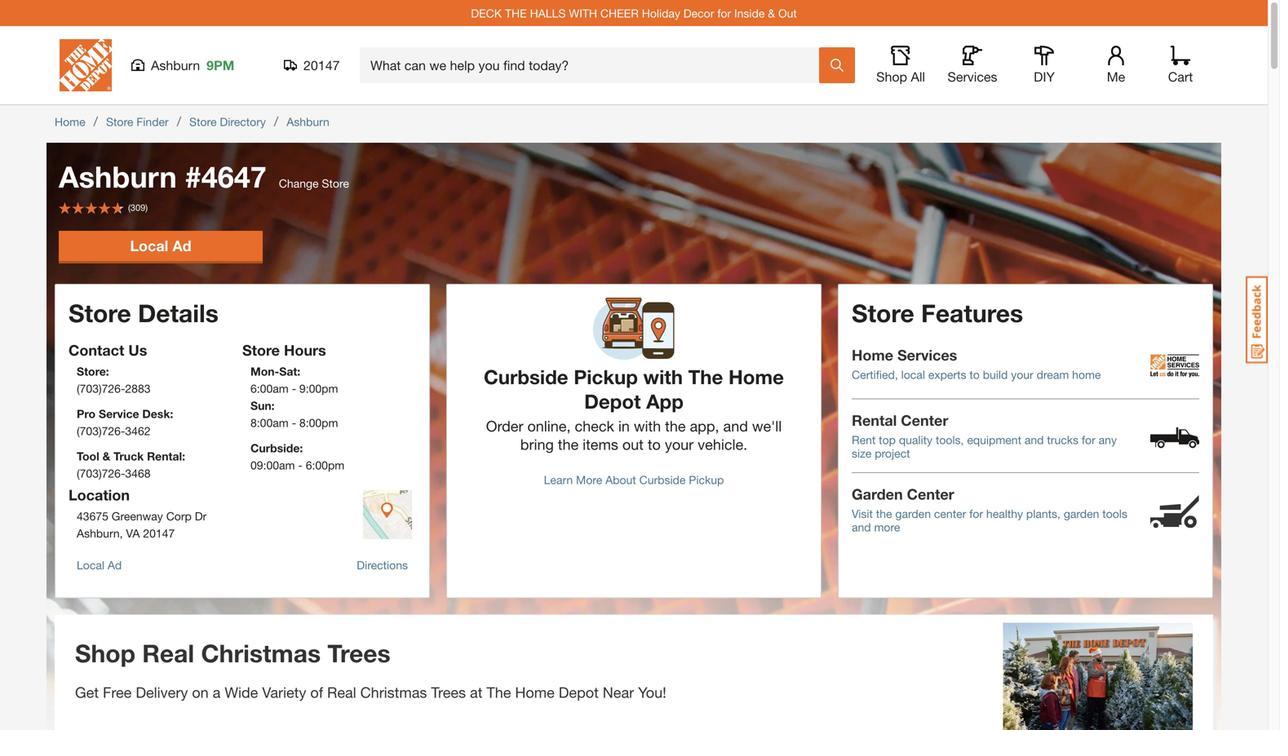 Task type: describe. For each thing, give the bounding box(es) containing it.
equipment
[[967, 433, 1021, 447]]

1 garden from the left
[[895, 507, 931, 520]]

shop for shop all
[[876, 69, 907, 84]]

home
[[1072, 368, 1101, 381]]

- inside curbside: 09:00am - 6:00pm
[[298, 458, 303, 472]]

location 43675 greenway corp dr ashburn , va 20147
[[69, 486, 207, 540]]

variety
[[262, 684, 306, 701]]

mon-
[[250, 365, 279, 378]]

tool & truck rental : (703)726-3468
[[77, 450, 188, 480]]

home inside home services certified, local experts to build your dream home
[[852, 346, 893, 364]]

20147 button
[[284, 57, 340, 73]]

20147 inside location 43675 greenway corp dr ashburn , va 20147
[[143, 527, 175, 540]]

ashburn # 4647
[[59, 159, 267, 194]]

in
[[618, 417, 630, 435]]

8:00pm
[[299, 416, 338, 430]]

deck the halls with cheer holiday decor for inside & out link
[[471, 6, 797, 20]]

map pin image
[[381, 503, 393, 518]]

store features
[[852, 299, 1023, 328]]

1 horizontal spatial the
[[665, 417, 686, 435]]

items
[[583, 436, 618, 453]]

)
[[145, 202, 148, 213]]

#
[[185, 159, 201, 194]]

What can we help you find today? search field
[[370, 48, 818, 82]]

me
[[1107, 69, 1125, 84]]

plants,
[[1026, 507, 1061, 520]]

sat:
[[279, 365, 300, 378]]

9pm
[[207, 58, 234, 73]]

corp
[[166, 509, 192, 523]]

trucks
[[1047, 433, 1079, 447]]

1 vertical spatial christmas
[[360, 684, 427, 701]]

top
[[879, 433, 896, 447]]

diy button
[[1018, 46, 1070, 85]]

for inside rental center rent top quality tools, equipment and trucks for any size project
[[1082, 433, 1095, 447]]

delivery
[[136, 684, 188, 701]]

(703)726- for pro
[[77, 424, 125, 438]]

desk
[[142, 407, 170, 421]]

store directory link
[[189, 115, 266, 128]]

& inside tool & truck rental : (703)726-3468
[[102, 450, 110, 463]]

pickup inside curbside pickup with the home depot app order online, check in with the app, and we'll bring the items out to your vehicle.
[[574, 365, 638, 388]]

online,
[[527, 417, 571, 435]]

local ad for local ad 'link' to the top
[[130, 237, 191, 255]]

the inside garden center visit the garden center for healthy plants, garden tools and more
[[876, 507, 892, 520]]

home inside curbside pickup with the home depot app order online, check in with the app, and we'll bring the items out to your vehicle.
[[728, 365, 784, 388]]

shop all
[[876, 69, 925, 84]]

shop for shop real christmas trees
[[75, 639, 135, 668]]

(703)726-2883 link
[[77, 382, 151, 395]]

certified,
[[852, 368, 898, 381]]

finder
[[136, 115, 169, 128]]

greenway
[[112, 509, 163, 523]]

your inside home services certified, local experts to build your dream home
[[1011, 368, 1033, 381]]

directions link
[[357, 550, 408, 580]]

learn
[[544, 473, 573, 487]]

out
[[778, 6, 797, 20]]

309
[[130, 202, 145, 213]]

shop real christmas trees
[[75, 639, 390, 668]]

(
[[128, 202, 130, 213]]

you!
[[638, 684, 666, 701]]

size
[[852, 447, 872, 460]]

vehicle.
[[698, 436, 747, 453]]

image title image for home services
[[1150, 341, 1199, 390]]

local ad for the bottom local ad 'link'
[[77, 558, 122, 572]]

order
[[486, 417, 523, 435]]

location
[[69, 486, 130, 504]]

ad for the bottom local ad 'link'
[[108, 558, 122, 572]]

us
[[128, 341, 147, 359]]

navigate to real christmas trees selection page image
[[1003, 623, 1193, 730]]

near
[[603, 684, 634, 701]]

curbside:
[[250, 441, 303, 455]]

ashburn inside location 43675 greenway corp dr ashburn , va 20147
[[77, 527, 120, 540]]

curbside: 09:00am - 6:00pm
[[250, 441, 344, 472]]

rental center rent top quality tools, equipment and trucks for any size project
[[852, 412, 1117, 460]]

9:00pm
[[299, 382, 338, 395]]

tool
[[77, 450, 99, 463]]

tools
[[1102, 507, 1127, 520]]

store for store features
[[852, 299, 914, 328]]

ashburn for ashburn 9pm
[[151, 58, 200, 73]]

1 vertical spatial curbside
[[639, 473, 686, 487]]

store finder link
[[106, 115, 169, 128]]

20147 inside button
[[303, 58, 340, 73]]

get free delivery on a wide variety of real christmas trees at the home depot near you!
[[75, 684, 666, 701]]

8:00am
[[250, 416, 289, 430]]

sun:
[[250, 399, 275, 412]]

dr
[[195, 509, 207, 523]]

details
[[138, 299, 219, 328]]

1 horizontal spatial trees
[[431, 684, 466, 701]]

0 horizontal spatial trees
[[327, 639, 390, 668]]

image title image for garden center
[[1150, 495, 1199, 528]]

services inside home services certified, local experts to build your dream home
[[897, 346, 957, 364]]

0 vertical spatial with
[[643, 365, 683, 388]]

home right "at" at the left of the page
[[515, 684, 555, 701]]

directory
[[220, 115, 266, 128]]

0 vertical spatial -
[[292, 382, 296, 395]]

bring
[[520, 436, 554, 453]]

tools,
[[936, 433, 964, 447]]

0 vertical spatial local ad link
[[59, 231, 263, 261]]

0 vertical spatial for
[[717, 6, 731, 20]]

all
[[911, 69, 925, 84]]

4647
[[201, 159, 267, 194]]

project
[[875, 447, 910, 460]]

app
[[646, 390, 684, 413]]

to inside home services certified, local experts to build your dream home
[[969, 368, 980, 381]]

local
[[901, 368, 925, 381]]

shop all button
[[875, 46, 927, 85]]

contact us store : (703)726-2883
[[69, 341, 151, 395]]

we'll
[[752, 417, 782, 435]]

app,
[[690, 417, 719, 435]]

build
[[983, 368, 1008, 381]]

(703)726- for contact
[[77, 382, 125, 395]]

( 309 )
[[128, 202, 148, 213]]

out
[[622, 436, 644, 453]]

1 vertical spatial -
[[292, 416, 296, 430]]

about
[[605, 473, 636, 487]]

09:00am
[[250, 458, 295, 472]]

: for us
[[106, 365, 109, 378]]

the inside curbside pickup with the home depot app order online, check in with the app, and we'll bring the items out to your vehicle.
[[688, 365, 723, 388]]

contact
[[69, 341, 124, 359]]

to inside curbside pickup with the home depot app order online, check in with the app, and we'll bring the items out to your vehicle.
[[648, 436, 661, 453]]



Task type: vqa. For each thing, say whether or not it's contained in the screenshot.
the top local ad link
yes



Task type: locate. For each thing, give the bounding box(es) containing it.
0 horizontal spatial real
[[142, 639, 194, 668]]

1 vertical spatial &
[[102, 450, 110, 463]]

service
[[99, 407, 139, 421]]

ad up details in the left of the page
[[172, 237, 191, 255]]

store down contact on the top
[[77, 365, 106, 378]]

- down "sat:"
[[292, 382, 296, 395]]

0 vertical spatial the
[[688, 365, 723, 388]]

1 vertical spatial to
[[648, 436, 661, 453]]

local ad link
[[59, 231, 263, 261], [77, 550, 122, 580]]

local ad down )
[[130, 237, 191, 255]]

1 vertical spatial for
[[1082, 433, 1095, 447]]

and up vehicle.
[[723, 417, 748, 435]]

- right 8:00am
[[292, 416, 296, 430]]

: inside tool & truck rental : (703)726-3468
[[182, 450, 185, 463]]

depot up in
[[584, 390, 641, 413]]

0 horizontal spatial pickup
[[574, 365, 638, 388]]

1 horizontal spatial shop
[[876, 69, 907, 84]]

1 vertical spatial ad
[[108, 558, 122, 572]]

1 vertical spatial the
[[558, 436, 579, 453]]

1 horizontal spatial curbside
[[639, 473, 686, 487]]

3 image title image from the top
[[1150, 495, 1199, 528]]

ashburn left 9pm
[[151, 58, 200, 73]]

0 horizontal spatial :
[[106, 365, 109, 378]]

0 horizontal spatial the
[[487, 684, 511, 701]]

visit
[[852, 507, 873, 520]]

1 vertical spatial real
[[327, 684, 356, 701]]

curbside up order
[[484, 365, 568, 388]]

0 vertical spatial real
[[142, 639, 194, 668]]

(703)726- down tool
[[77, 467, 125, 480]]

1 horizontal spatial :
[[170, 407, 173, 421]]

2 vertical spatial -
[[298, 458, 303, 472]]

20147 up ashburn link
[[303, 58, 340, 73]]

0 horizontal spatial rental
[[147, 450, 182, 463]]

1 vertical spatial shop
[[75, 639, 135, 668]]

rental inside tool & truck rental : (703)726-3468
[[147, 450, 182, 463]]

pro
[[77, 407, 96, 421]]

0 horizontal spatial garden
[[895, 507, 931, 520]]

store left finder
[[106, 115, 133, 128]]

local ad link down )
[[59, 231, 263, 261]]

rental
[[852, 412, 897, 429], [147, 450, 182, 463]]

at
[[470, 684, 482, 701]]

local ad down the ,
[[77, 558, 122, 572]]

1 vertical spatial the
[[487, 684, 511, 701]]

: right truck
[[182, 450, 185, 463]]

and left the more
[[852, 520, 871, 534]]

0 vertical spatial image title image
[[1150, 341, 1199, 390]]

services inside button
[[948, 69, 997, 84]]

ad down the ,
[[108, 558, 122, 572]]

: up (703)726-2883 link
[[106, 365, 109, 378]]

0 vertical spatial (703)726-
[[77, 382, 125, 395]]

rent
[[852, 433, 876, 447]]

on
[[192, 684, 209, 701]]

home services certified, local experts to build your dream home
[[852, 346, 1101, 381]]

to right out
[[648, 436, 661, 453]]

(703)726- inside tool & truck rental : (703)726-3468
[[77, 467, 125, 480]]

local down 43675
[[77, 558, 104, 572]]

store finder
[[106, 115, 169, 128]]

home up certified,
[[852, 346, 893, 364]]

store up certified,
[[852, 299, 914, 328]]

shop up free
[[75, 639, 135, 668]]

to left build
[[969, 368, 980, 381]]

20147 right va
[[143, 527, 175, 540]]

christmas right of
[[360, 684, 427, 701]]

with
[[643, 365, 683, 388], [634, 417, 661, 435]]

1 horizontal spatial 20147
[[303, 58, 340, 73]]

real up delivery
[[142, 639, 194, 668]]

for left inside
[[717, 6, 731, 20]]

rental up rent
[[852, 412, 897, 429]]

store inside the store hours mon-sat: 6:00am - 9:00pm sun: 8:00am - 8:00pm
[[242, 341, 280, 359]]

car with trunk open and app image
[[593, 298, 675, 361]]

0 vertical spatial center
[[901, 412, 948, 429]]

1 horizontal spatial real
[[327, 684, 356, 701]]

0 vertical spatial the
[[665, 417, 686, 435]]

trees left "at" at the left of the page
[[431, 684, 466, 701]]

curbside inside curbside pickup with the home depot app order online, check in with the app, and we'll bring the items out to your vehicle.
[[484, 365, 568, 388]]

center
[[934, 507, 966, 520]]

for right center
[[969, 507, 983, 520]]

1 horizontal spatial pickup
[[689, 473, 724, 487]]

directions
[[357, 558, 408, 572]]

1 horizontal spatial christmas
[[360, 684, 427, 701]]

image title image for rental center
[[1150, 428, 1199, 448]]

get
[[75, 684, 99, 701]]

2 horizontal spatial the
[[876, 507, 892, 520]]

: for service
[[170, 407, 173, 421]]

1 horizontal spatial local
[[130, 237, 168, 255]]

ad for local ad 'link' to the top
[[172, 237, 191, 255]]

services right the all at the right of the page
[[948, 69, 997, 84]]

feedback link image
[[1246, 276, 1268, 364]]

2 vertical spatial image title image
[[1150, 495, 1199, 528]]

cart link
[[1163, 46, 1198, 85]]

0 horizontal spatial the
[[558, 436, 579, 453]]

0 horizontal spatial and
[[723, 417, 748, 435]]

3462
[[125, 424, 151, 438]]

0 horizontal spatial curbside
[[484, 365, 568, 388]]

christmas
[[201, 639, 321, 668], [360, 684, 427, 701]]

0 vertical spatial :
[[106, 365, 109, 378]]

garden center visit the garden center for healthy plants, garden tools and more
[[852, 485, 1127, 534]]

and left trucks
[[1025, 433, 1044, 447]]

1 horizontal spatial and
[[852, 520, 871, 534]]

and inside garden center visit the garden center for healthy plants, garden tools and more
[[852, 520, 871, 534]]

1 vertical spatial depot
[[559, 684, 599, 701]]

center inside garden center visit the garden center for healthy plants, garden tools and more
[[907, 485, 954, 503]]

2 vertical spatial :
[[182, 450, 185, 463]]

2 vertical spatial for
[[969, 507, 983, 520]]

change store
[[279, 177, 349, 190]]

your down app,
[[665, 436, 694, 453]]

store for store hours mon-sat: 6:00am - 9:00pm sun: 8:00am - 8:00pm
[[242, 341, 280, 359]]

0 vertical spatial 20147
[[303, 58, 340, 73]]

holiday
[[642, 6, 680, 20]]

learn more about curbside pickup
[[544, 473, 724, 487]]

for
[[717, 6, 731, 20], [1082, 433, 1095, 447], [969, 507, 983, 520]]

(703)726- inside contact us store : (703)726-2883
[[77, 382, 125, 395]]

center up center
[[907, 485, 954, 503]]

1 vertical spatial 20147
[[143, 527, 175, 540]]

: inside contact us store : (703)726-2883
[[106, 365, 109, 378]]

0 horizontal spatial local ad
[[77, 558, 122, 572]]

services
[[948, 69, 997, 84], [897, 346, 957, 364]]

1 horizontal spatial to
[[969, 368, 980, 381]]

0 vertical spatial &
[[768, 6, 775, 20]]

0 horizontal spatial local
[[77, 558, 104, 572]]

3 (703)726- from the top
[[77, 467, 125, 480]]

ashburn for ashburn # 4647
[[59, 159, 177, 194]]

wide
[[225, 684, 258, 701]]

local down )
[[130, 237, 168, 255]]

2 garden from the left
[[1064, 507, 1099, 520]]

curbside pickup with the home depot app order online, check in with the app, and we'll bring the items out to your vehicle.
[[484, 365, 784, 453]]

1 image title image from the top
[[1150, 341, 1199, 390]]

(703)726- down pro
[[77, 424, 125, 438]]

depot inside curbside pickup with the home depot app order online, check in with the app, and we'll bring the items out to your vehicle.
[[584, 390, 641, 413]]

free
[[103, 684, 132, 701]]

3468
[[125, 467, 151, 480]]

garden left center
[[895, 507, 931, 520]]

image title image
[[1150, 341, 1199, 390], [1150, 428, 1199, 448], [1150, 495, 1199, 528]]

christmas up the wide
[[201, 639, 321, 668]]

1 vertical spatial local ad link
[[77, 550, 122, 580]]

1 horizontal spatial &
[[768, 6, 775, 20]]

,
[[120, 527, 123, 540]]

more
[[576, 473, 602, 487]]

halls
[[530, 6, 566, 20]]

1 vertical spatial local ad
[[77, 558, 122, 572]]

local for the bottom local ad 'link'
[[77, 558, 104, 572]]

0 horizontal spatial for
[[717, 6, 731, 20]]

1 vertical spatial with
[[634, 417, 661, 435]]

0 vertical spatial curbside
[[484, 365, 568, 388]]

and
[[723, 417, 748, 435], [1025, 433, 1044, 447], [852, 520, 871, 534]]

(703)726-3462 link
[[77, 424, 151, 438]]

for inside garden center visit the garden center for healthy plants, garden tools and more
[[969, 507, 983, 520]]

1 vertical spatial services
[[897, 346, 957, 364]]

1 horizontal spatial your
[[1011, 368, 1033, 381]]

0 horizontal spatial &
[[102, 450, 110, 463]]

1 horizontal spatial local ad
[[130, 237, 191, 255]]

store left the directory
[[189, 115, 217, 128]]

a
[[213, 684, 221, 701]]

2 vertical spatial the
[[876, 507, 892, 520]]

- left 6:00pm
[[298, 458, 303, 472]]

real right of
[[327, 684, 356, 701]]

garden
[[852, 485, 903, 503]]

services up local at the right bottom of the page
[[897, 346, 957, 364]]

0 horizontal spatial your
[[665, 436, 694, 453]]

any
[[1099, 433, 1117, 447]]

curbside right the about
[[639, 473, 686, 487]]

the up app,
[[688, 365, 723, 388]]

0 vertical spatial trees
[[327, 639, 390, 668]]

local ad inside 'link'
[[130, 237, 191, 255]]

store up mon-
[[242, 341, 280, 359]]

cart
[[1168, 69, 1193, 84]]

shop left the all at the right of the page
[[876, 69, 907, 84]]

1 horizontal spatial ad
[[172, 237, 191, 255]]

learn more about curbside pickup link
[[460, 465, 808, 495]]

0 horizontal spatial ad
[[108, 558, 122, 572]]

1 (703)726- from the top
[[77, 382, 125, 395]]

0 horizontal spatial shop
[[75, 639, 135, 668]]

1 vertical spatial (703)726-
[[77, 424, 125, 438]]

0 vertical spatial depot
[[584, 390, 641, 413]]

1 vertical spatial local
[[77, 558, 104, 572]]

store
[[106, 115, 133, 128], [189, 115, 217, 128], [322, 177, 349, 190], [69, 299, 131, 328], [852, 299, 914, 328], [242, 341, 280, 359], [77, 365, 106, 378]]

the home depot logo image
[[60, 39, 112, 91]]

home link
[[55, 115, 85, 128]]

depot left near
[[559, 684, 599, 701]]

ashburn
[[151, 58, 200, 73], [287, 115, 329, 128], [59, 159, 177, 194], [77, 527, 120, 540]]

center for garden center
[[907, 485, 954, 503]]

0 vertical spatial ad
[[172, 237, 191, 255]]

store inside contact us store : (703)726-2883
[[77, 365, 106, 378]]

va
[[126, 527, 140, 540]]

& left "out"
[[768, 6, 775, 20]]

center for rental center
[[901, 412, 948, 429]]

2 image title image from the top
[[1150, 428, 1199, 448]]

cheer
[[600, 6, 639, 20]]

shop inside button
[[876, 69, 907, 84]]

the down online,
[[558, 436, 579, 453]]

1 horizontal spatial garden
[[1064, 507, 1099, 520]]

pickup up check
[[574, 365, 638, 388]]

for left any
[[1082, 433, 1095, 447]]

garden
[[895, 507, 931, 520], [1064, 507, 1099, 520]]

0 vertical spatial shop
[[876, 69, 907, 84]]

2 horizontal spatial and
[[1025, 433, 1044, 447]]

0 vertical spatial local
[[130, 237, 168, 255]]

1 vertical spatial :
[[170, 407, 173, 421]]

home up we'll on the bottom of the page
[[728, 365, 784, 388]]

0 vertical spatial your
[[1011, 368, 1033, 381]]

map preview image
[[363, 490, 412, 539]]

2 horizontal spatial for
[[1082, 433, 1095, 447]]

store hours mon-sat: 6:00am - 9:00pm sun: 8:00am - 8:00pm
[[242, 341, 338, 430]]

the down 'app'
[[665, 417, 686, 435]]

quality
[[899, 433, 933, 447]]

rental inside rental center rent top quality tools, equipment and trucks for any size project
[[852, 412, 897, 429]]

home down the home depot logo
[[55, 115, 85, 128]]

with up out
[[634, 417, 661, 435]]

me button
[[1090, 46, 1142, 85]]

(703)726- inside pro service desk : (703)726-3462
[[77, 424, 125, 438]]

-
[[292, 382, 296, 395], [292, 416, 296, 430], [298, 458, 303, 472]]

1 vertical spatial trees
[[431, 684, 466, 701]]

the
[[688, 365, 723, 388], [487, 684, 511, 701]]

1 horizontal spatial for
[[969, 507, 983, 520]]

deck the halls with cheer holiday decor for inside & out
[[471, 6, 797, 20]]

0 vertical spatial local ad
[[130, 237, 191, 255]]

and inside rental center rent top quality tools, equipment and trucks for any size project
[[1025, 433, 1044, 447]]

0 vertical spatial to
[[969, 368, 980, 381]]

trees up get free delivery on a wide variety of real christmas trees at the home depot near you!
[[327, 639, 390, 668]]

the right "at" at the left of the page
[[487, 684, 511, 701]]

the down garden
[[876, 507, 892, 520]]

center up quality
[[901, 412, 948, 429]]

& right tool
[[102, 450, 110, 463]]

local ad link down the ,
[[77, 550, 122, 580]]

check
[[575, 417, 614, 435]]

2 (703)726- from the top
[[77, 424, 125, 438]]

2 horizontal spatial :
[[182, 450, 185, 463]]

truck
[[113, 450, 144, 463]]

your right build
[[1011, 368, 1033, 381]]

0 vertical spatial services
[[948, 69, 997, 84]]

with up 'app'
[[643, 365, 683, 388]]

deck
[[471, 6, 502, 20]]

the
[[665, 417, 686, 435], [558, 436, 579, 453], [876, 507, 892, 520]]

local for local ad 'link' to the top
[[130, 237, 168, 255]]

dream
[[1037, 368, 1069, 381]]

your inside curbside pickup with the home depot app order online, check in with the app, and we'll bring the items out to your vehicle.
[[665, 436, 694, 453]]

ashburn down 43675
[[77, 527, 120, 540]]

: inside pro service desk : (703)726-3462
[[170, 407, 173, 421]]

1 vertical spatial your
[[665, 436, 694, 453]]

home
[[55, 115, 85, 128], [852, 346, 893, 364], [728, 365, 784, 388], [515, 684, 555, 701]]

store for store details
[[69, 299, 131, 328]]

center inside rental center rent top quality tools, equipment and trucks for any size project
[[901, 412, 948, 429]]

2883
[[125, 382, 151, 395]]

change store button
[[279, 177, 349, 190]]

store up contact on the top
[[69, 299, 131, 328]]

1 vertical spatial center
[[907, 485, 954, 503]]

curbside
[[484, 365, 568, 388], [639, 473, 686, 487]]

experts
[[928, 368, 966, 381]]

1 horizontal spatial rental
[[852, 412, 897, 429]]

garden left the tools
[[1064, 507, 1099, 520]]

ashburn up (
[[59, 159, 177, 194]]

6:00pm
[[306, 458, 344, 472]]

2 vertical spatial (703)726-
[[77, 467, 125, 480]]

0 horizontal spatial 20147
[[143, 527, 175, 540]]

1 vertical spatial pickup
[[689, 473, 724, 487]]

0 vertical spatial christmas
[[201, 639, 321, 668]]

change
[[279, 177, 319, 190]]

1 vertical spatial image title image
[[1150, 428, 1199, 448]]

0 horizontal spatial to
[[648, 436, 661, 453]]

1 horizontal spatial the
[[688, 365, 723, 388]]

0 vertical spatial pickup
[[574, 365, 638, 388]]

0 vertical spatial rental
[[852, 412, 897, 429]]

store for store directory
[[189, 115, 217, 128]]

: right the service
[[170, 407, 173, 421]]

(703)726- up pro
[[77, 382, 125, 395]]

ad
[[172, 237, 191, 255], [108, 558, 122, 572]]

pickup down vehicle.
[[689, 473, 724, 487]]

rental up the '3468'
[[147, 450, 182, 463]]

of
[[310, 684, 323, 701]]

store right change
[[322, 177, 349, 190]]

ashburn down the 20147 button at left top
[[287, 115, 329, 128]]

ashburn for ashburn
[[287, 115, 329, 128]]

1 vertical spatial rental
[[147, 450, 182, 463]]

your
[[1011, 368, 1033, 381], [665, 436, 694, 453]]

store for store finder
[[106, 115, 133, 128]]

and inside curbside pickup with the home depot app order online, check in with the app, and we'll bring the items out to your vehicle.
[[723, 417, 748, 435]]



